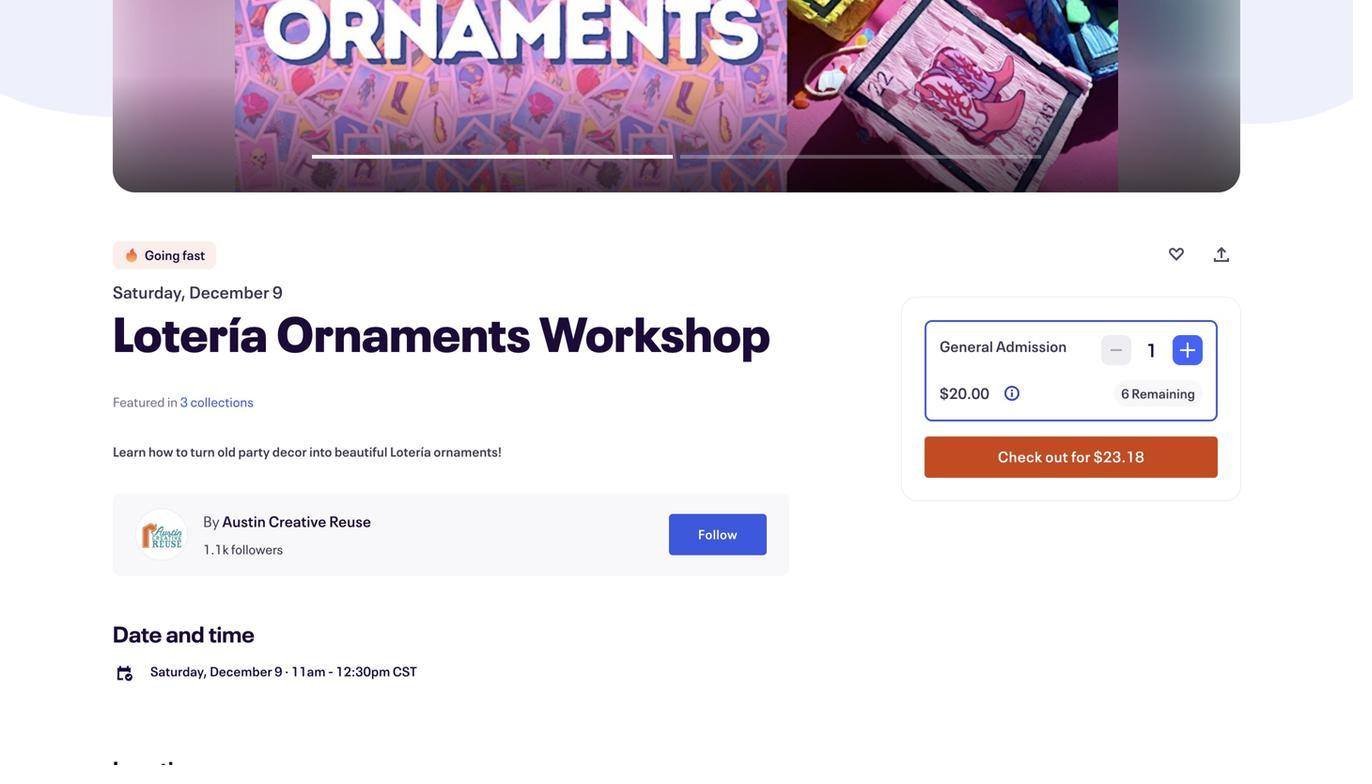 Task type: locate. For each thing, give the bounding box(es) containing it.
december for lotería
[[189, 281, 269, 304]]

date and time
[[113, 620, 255, 649]]

11am
[[291, 664, 326, 681]]

9
[[272, 281, 283, 304], [275, 664, 282, 681]]

december down "time"
[[210, 664, 272, 681]]

ornaments
[[277, 301, 531, 366]]

austin
[[222, 512, 266, 532]]

learn
[[113, 444, 146, 461]]

0 vertical spatial december
[[189, 281, 269, 304]]

lotería
[[113, 301, 268, 366], [390, 444, 431, 461]]

9 for lotería
[[272, 281, 283, 304]]

0 vertical spatial saturday,
[[113, 281, 186, 304]]

1 horizontal spatial lotería
[[390, 444, 431, 461]]

party
[[238, 444, 270, 461]]

collections
[[190, 394, 254, 411]]

saturday, december 9 lotería ornaments workshop
[[113, 281, 771, 366]]

december
[[189, 281, 269, 304], [210, 664, 272, 681]]

decor
[[272, 444, 307, 461]]

saturday, inside saturday, december 9 lotería ornaments workshop
[[113, 281, 186, 304]]

into
[[309, 444, 332, 461]]

lotería up the 3
[[113, 301, 268, 366]]

old
[[217, 444, 236, 461]]

december inside saturday, december 9 lotería ornaments workshop
[[189, 281, 269, 304]]

featured in 3 collections
[[113, 394, 254, 411]]

saturday, down "date and time"
[[150, 664, 207, 681]]

0 vertical spatial lotería
[[113, 301, 268, 366]]

featured
[[113, 394, 165, 411]]

saturday, down going
[[113, 281, 186, 304]]

lotería right beautiful at the left bottom
[[390, 444, 431, 461]]

learn how to turn old party decor into beautiful lotería ornaments!
[[113, 444, 502, 461]]

followers
[[231, 541, 283, 559]]

1 vertical spatial saturday,
[[150, 664, 207, 681]]

0 vertical spatial 9
[[272, 281, 283, 304]]

by austin creative reuse 1.1k followers
[[203, 512, 371, 559]]

12:30pm
[[336, 664, 390, 681]]

9 inside saturday, december 9 lotería ornaments workshop
[[272, 281, 283, 304]]

december down the fast
[[189, 281, 269, 304]]

how
[[148, 444, 173, 461]]

going fast
[[145, 247, 205, 264]]

to
[[176, 444, 188, 461]]

reuse
[[329, 512, 371, 532]]

going
[[145, 247, 180, 264]]

beautiful
[[335, 444, 388, 461]]

saturday,
[[113, 281, 186, 304], [150, 664, 207, 681]]

time
[[208, 620, 255, 649]]

1 vertical spatial 9
[[275, 664, 282, 681]]

in
[[167, 394, 178, 411]]

1 vertical spatial december
[[210, 664, 272, 681]]

organizer profile element
[[113, 494, 789, 577]]

0 horizontal spatial lotería
[[113, 301, 268, 366]]



Task type: describe. For each thing, give the bounding box(es) containing it.
and
[[166, 620, 204, 649]]

lotería inside saturday, december 9 lotería ornaments workshop
[[113, 301, 268, 366]]

1 vertical spatial lotería
[[390, 444, 431, 461]]

december for ·
[[210, 664, 272, 681]]

creative
[[269, 512, 326, 532]]

fast
[[183, 247, 205, 264]]

follow button
[[669, 515, 767, 556]]

workshop
[[540, 301, 771, 366]]

·
[[285, 664, 289, 681]]

saturday, for ·
[[150, 664, 207, 681]]

saturday, december 9 · 11am - 12:30pm cst
[[150, 664, 417, 681]]

turn
[[190, 444, 215, 461]]

by
[[203, 512, 220, 532]]

date
[[113, 620, 162, 649]]

9 for ·
[[275, 664, 282, 681]]

3
[[180, 394, 188, 411]]

-
[[328, 664, 333, 681]]

saturday, for lotería
[[113, 281, 186, 304]]

follow
[[698, 526, 738, 544]]

cst
[[393, 664, 417, 681]]

1.1k
[[203, 541, 229, 559]]

ornaments!
[[434, 444, 502, 461]]



Task type: vqa. For each thing, say whether or not it's contained in the screenshot.
· 9
yes



